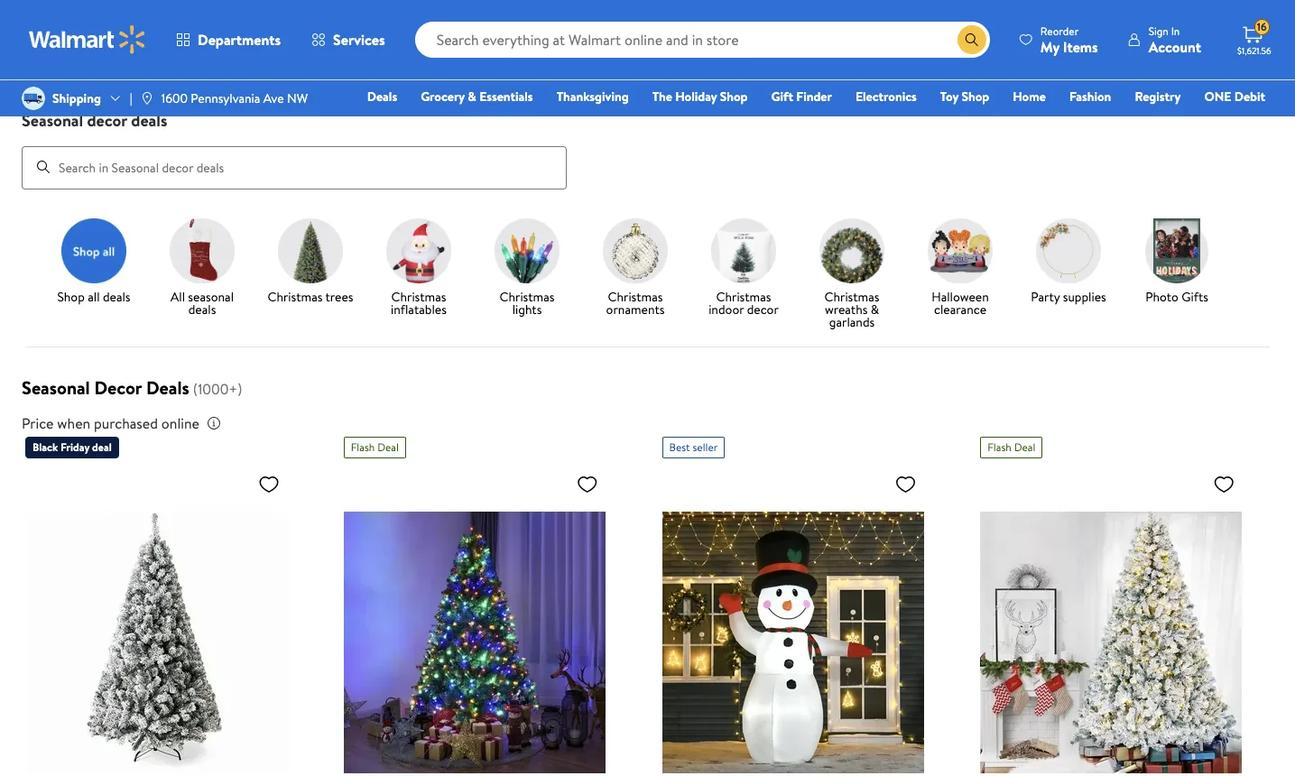 Task type: describe. For each thing, give the bounding box(es) containing it.
in
[[1171, 23, 1180, 38]]

Search search field
[[415, 22, 990, 58]]

search image
[[36, 160, 51, 174]]

all filters button
[[22, 45, 125, 74]]

one
[[1205, 88, 1232, 106]]

toy shop link
[[932, 87, 998, 107]]

one debit walmart+
[[1205, 88, 1266, 131]]

flash deal for ifanze 6ft pre-lit snow flocked christmas tree with 1000 tips 250 warm lights, hinged artificial holiday xmas pine tree, white image
[[988, 439, 1036, 455]]

all seasonal deals
[[171, 288, 234, 318]]

black
[[32, 439, 58, 455]]

the holiday shop link
[[644, 87, 756, 107]]

fashion
[[1070, 88, 1112, 106]]

toy shop
[[940, 88, 990, 106]]

christmas trees
[[268, 288, 353, 306]]

one debit link
[[1196, 87, 1274, 107]]

christmas ornaments
[[606, 288, 665, 318]]

& inside christmas wreaths & garlands
[[871, 300, 879, 318]]

shop all image
[[61, 218, 126, 283]]

nw
[[287, 89, 308, 107]]

seller
[[693, 439, 718, 455]]

home
[[1013, 88, 1046, 106]]

christmas indoor decor
[[709, 288, 779, 318]]

Seasonal decor deals search field
[[0, 109, 1295, 189]]

sort and filter section element
[[0, 31, 1295, 89]]

flash for ifanze 6ft pre-lit snow flocked christmas tree with 1000 tips 250 warm lights, hinged artificial holiday xmas pine tree, white image
[[988, 439, 1012, 455]]

online
[[161, 413, 199, 433]]

price
[[22, 413, 54, 433]]

the holiday shop
[[652, 88, 748, 106]]

shop all deals link
[[47, 218, 141, 307]]

supplies
[[1063, 288, 1106, 306]]

costway 6ft pre-lit artificial christmas tree hinged 350 led lights image
[[344, 465, 605, 776]]

clearance
[[934, 300, 987, 318]]

decor
[[94, 375, 142, 400]]

all for all seasonal deals
[[171, 288, 185, 306]]

essentials
[[479, 88, 533, 106]]

ornaments
[[606, 300, 665, 318]]

purchased
[[94, 413, 158, 433]]

1 vertical spatial |
[[130, 89, 132, 107]]

indoor
[[709, 300, 744, 318]]

christmas inflatables
[[391, 288, 447, 318]]

home link
[[1005, 87, 1054, 107]]

party supplies link
[[1022, 218, 1116, 307]]

search icon image
[[965, 32, 979, 47]]

reorder
[[1041, 23, 1079, 38]]

deals for seasonal
[[188, 300, 216, 318]]

decor inside christmas indoor decor
[[747, 300, 779, 318]]

seasonal decor deals (1000+)
[[22, 375, 242, 400]]

sign in to add to favorites list, costway 6ft pre-lit artificial christmas tree hinged 350 led lights image
[[577, 473, 598, 495]]

by
[[1112, 50, 1128, 70]]

$1,621.56
[[1238, 44, 1272, 57]]

deals link
[[359, 87, 405, 107]]

16
[[1257, 19, 1267, 34]]

pennsylvania
[[191, 89, 260, 107]]

departments
[[198, 30, 281, 50]]

christmas trees link
[[264, 218, 357, 307]]

halloween clearance link
[[914, 218, 1007, 319]]

best
[[669, 439, 690, 455]]

christmas for indoor
[[716, 288, 771, 306]]

photo gifts link
[[1130, 218, 1224, 307]]

shop all deals
[[57, 288, 130, 306]]

Walmart Site-Wide search field
[[415, 22, 990, 58]]

christmas indoor decor link
[[697, 218, 791, 319]]

photo
[[1146, 288, 1179, 306]]

electronics link
[[848, 87, 925, 107]]

sign
[[1149, 23, 1169, 38]]

reorder my items
[[1041, 23, 1098, 56]]

garlands
[[829, 313, 875, 331]]

christmas ornaments link
[[589, 218, 682, 319]]

christmas wreaths & garlands
[[825, 288, 880, 331]]

thanksgiving
[[557, 88, 629, 106]]

shop inside "link"
[[962, 88, 990, 106]]

sign in to add to favorites list, ifanze 6ft pre-lit snow flocked christmas tree with 1000 tips 250 warm lights, hinged artificial holiday xmas pine tree, white image
[[1213, 473, 1235, 495]]

party
[[1031, 288, 1060, 306]]

all
[[88, 288, 100, 306]]

seasonal decor deals
[[22, 109, 167, 132]]

gifts
[[1182, 288, 1209, 306]]

sign in to add to favorites list, gymax 7.5ft snow flocked hinged artificial christmas tree unlit holiday decor image
[[258, 473, 280, 495]]

toy
[[940, 88, 959, 106]]

items
[[1063, 37, 1098, 56]]

1600 pennsylvania ave nw
[[161, 89, 308, 107]]

1 horizontal spatial shop
[[720, 88, 748, 106]]

sort
[[1082, 50, 1109, 70]]

christmas lights image
[[495, 218, 560, 283]]

the
[[652, 88, 672, 106]]

deals for decor
[[131, 109, 167, 132]]

legal information image
[[207, 416, 221, 430]]

grocery & essentials
[[421, 88, 533, 106]]



Task type: vqa. For each thing, say whether or not it's contained in the screenshot.
1st Deal from left
yes



Task type: locate. For each thing, give the bounding box(es) containing it.
shop right holiday
[[720, 88, 748, 106]]

1 christmas from the left
[[268, 288, 323, 306]]

0 vertical spatial deals
[[367, 88, 397, 106]]

flash
[[351, 439, 375, 455], [988, 439, 1012, 455]]

fashion link
[[1062, 87, 1120, 107]]

christmas for trees
[[268, 288, 323, 306]]

shop right toy
[[962, 88, 990, 106]]

christmas indoor decor image
[[711, 218, 776, 283]]

Search in Seasonal decor deals search field
[[22, 146, 567, 189]]

2 flash from the left
[[988, 439, 1012, 455]]

registry
[[1135, 88, 1181, 106]]

account
[[1149, 37, 1202, 56]]

&
[[468, 88, 476, 106], [871, 300, 879, 318]]

decor down shipping on the top left of page
[[87, 109, 127, 132]]

0 horizontal spatial deals
[[103, 288, 130, 306]]

1 deal from the left
[[377, 439, 399, 455]]

 image
[[22, 87, 45, 110]]

0 horizontal spatial deals
[[146, 375, 189, 400]]

2 horizontal spatial shop
[[962, 88, 990, 106]]

sign in to add to favorites list, homcom christmas inflatable snowman with led lights for garden indoor outdoor image
[[895, 473, 917, 495]]

1 horizontal spatial decor
[[747, 300, 779, 318]]

holiday
[[675, 88, 717, 106]]

grocery & essentials link
[[413, 87, 541, 107]]

2 deal from the left
[[1014, 439, 1036, 455]]

decor inside search box
[[87, 109, 127, 132]]

0 vertical spatial decor
[[87, 109, 127, 132]]

0 horizontal spatial shop
[[57, 288, 85, 306]]

all inside button
[[56, 51, 70, 69]]

1 horizontal spatial flash
[[988, 439, 1012, 455]]

decor right indoor
[[747, 300, 779, 318]]

christmas up garlands
[[825, 288, 880, 306]]

departments button
[[161, 18, 296, 61]]

homcom christmas inflatable snowman with led lights for garden indoor outdoor image
[[662, 465, 924, 776]]

deals
[[131, 109, 167, 132], [103, 288, 130, 306], [188, 300, 216, 318]]

christmas for ornaments
[[608, 288, 663, 306]]

 image
[[140, 91, 154, 106]]

all left filters
[[56, 51, 70, 69]]

0 horizontal spatial all
[[56, 51, 70, 69]]

halloween
[[932, 288, 989, 306]]

christmas lights link
[[480, 218, 574, 319]]

deals down all seasonal deals image
[[188, 300, 216, 318]]

christmas down christmas lights image
[[500, 288, 555, 306]]

black friday deal
[[32, 439, 112, 455]]

all left the "seasonal"
[[171, 288, 185, 306]]

gift
[[771, 88, 793, 106]]

3 christmas from the left
[[500, 288, 555, 306]]

0 vertical spatial &
[[468, 88, 476, 106]]

christmas for wreaths
[[825, 288, 880, 306]]

electronics
[[856, 88, 917, 106]]

christmas inside christmas indoor decor
[[716, 288, 771, 306]]

christmas wreaths & garlands link
[[805, 218, 899, 332]]

christmas down christmas ornaments image
[[608, 288, 663, 306]]

christmas ornaments image
[[603, 218, 668, 283]]

deals inside search box
[[131, 109, 167, 132]]

christmas down christmas inflatables image
[[391, 288, 446, 306]]

registry link
[[1127, 87, 1189, 107]]

seasonal for decor
[[22, 109, 83, 132]]

halloween clearance image
[[928, 218, 993, 283]]

1 vertical spatial decor
[[747, 300, 779, 318]]

decor
[[87, 109, 127, 132], [747, 300, 779, 318]]

christmas down 'christmas indoor decor' image
[[716, 288, 771, 306]]

when
[[57, 413, 90, 433]]

christmas inside christmas ornaments
[[608, 288, 663, 306]]

walmart+
[[1212, 113, 1266, 131]]

flash for costway 6ft pre-lit artificial christmas tree hinged 350 led lights image
[[351, 439, 375, 455]]

1 horizontal spatial all
[[171, 288, 185, 306]]

4 christmas from the left
[[608, 288, 663, 306]]

1 flash from the left
[[351, 439, 375, 455]]

5 christmas from the left
[[716, 288, 771, 306]]

photo gifts image
[[1145, 218, 1210, 283]]

gift finder
[[771, 88, 832, 106]]

deal for costway 6ft pre-lit artificial christmas tree hinged 350 led lights image
[[377, 439, 399, 455]]

sort by |
[[1082, 50, 1138, 70]]

christmas for lights
[[500, 288, 555, 306]]

christmas for inflatables
[[391, 288, 446, 306]]

seasonal down shipping on the top left of page
[[22, 109, 83, 132]]

1 vertical spatial deals
[[146, 375, 189, 400]]

1 horizontal spatial flash deal
[[988, 439, 1036, 455]]

all for all filters
[[56, 51, 70, 69]]

1 seasonal from the top
[[22, 109, 83, 132]]

deals up online on the left bottom of the page
[[146, 375, 189, 400]]

& right "grocery"
[[468, 88, 476, 106]]

halloween clearance
[[932, 288, 989, 318]]

1 vertical spatial &
[[871, 300, 879, 318]]

deal
[[92, 439, 112, 455]]

1 horizontal spatial deal
[[1014, 439, 1036, 455]]

2 horizontal spatial deals
[[188, 300, 216, 318]]

1 vertical spatial seasonal
[[22, 375, 90, 400]]

thanksgiving link
[[549, 87, 637, 107]]

0 horizontal spatial flash
[[351, 439, 375, 455]]

shop
[[720, 88, 748, 106], [962, 88, 990, 106], [57, 288, 85, 306]]

wreaths
[[825, 300, 868, 318]]

0 vertical spatial all
[[56, 51, 70, 69]]

best seller
[[669, 439, 718, 455]]

deals down 1600
[[131, 109, 167, 132]]

christmas lights
[[500, 288, 555, 318]]

christmas trees image
[[278, 218, 343, 283]]

gift finder link
[[763, 87, 840, 107]]

1 horizontal spatial deals
[[131, 109, 167, 132]]

all
[[56, 51, 70, 69], [171, 288, 185, 306]]

0 horizontal spatial &
[[468, 88, 476, 106]]

finder
[[796, 88, 832, 106]]

& right the wreaths
[[871, 300, 879, 318]]

debit
[[1235, 88, 1266, 106]]

christmas inside christmas inflatables
[[391, 288, 446, 306]]

0 horizontal spatial deal
[[377, 439, 399, 455]]

2 flash deal from the left
[[988, 439, 1036, 455]]

deal
[[377, 439, 399, 455], [1014, 439, 1036, 455]]

1 vertical spatial all
[[171, 288, 185, 306]]

1 horizontal spatial &
[[871, 300, 879, 318]]

walmart image
[[29, 25, 146, 54]]

party supplies image
[[1036, 218, 1101, 283]]

1 horizontal spatial |
[[1135, 50, 1138, 70]]

deals right all
[[103, 288, 130, 306]]

all seasonal deals link
[[155, 218, 249, 319]]

party supplies
[[1031, 288, 1106, 306]]

deals inside all seasonal deals
[[188, 300, 216, 318]]

trees
[[325, 288, 353, 306]]

6 christmas from the left
[[825, 288, 880, 306]]

2 seasonal from the top
[[22, 375, 90, 400]]

ave
[[263, 89, 284, 107]]

2 christmas from the left
[[391, 288, 446, 306]]

christmas inflatables image
[[386, 218, 451, 283]]

deals for all
[[103, 288, 130, 306]]

seasonal inside seasonal decor deals search box
[[22, 109, 83, 132]]

walmart+ link
[[1204, 112, 1274, 132]]

christmas wreaths & garlands image
[[820, 218, 885, 283]]

all inside all seasonal deals
[[171, 288, 185, 306]]

inflatables
[[391, 300, 447, 318]]

0 vertical spatial seasonal
[[22, 109, 83, 132]]

1 horizontal spatial deals
[[367, 88, 397, 106]]

(1000+)
[[193, 379, 242, 399]]

0 vertical spatial |
[[1135, 50, 1138, 70]]

christmas inflatables link
[[372, 218, 466, 319]]

0 horizontal spatial |
[[130, 89, 132, 107]]

seasonal up when
[[22, 375, 90, 400]]

shop left all
[[57, 288, 85, 306]]

photo gifts
[[1146, 288, 1209, 306]]

services
[[333, 30, 385, 50]]

services button
[[296, 18, 400, 61]]

| up seasonal decor deals
[[130, 89, 132, 107]]

|
[[1135, 50, 1138, 70], [130, 89, 132, 107]]

filters
[[73, 51, 105, 69]]

all seasonal deals image
[[170, 218, 235, 283]]

seasonal
[[188, 288, 234, 306]]

seasonal for decor
[[22, 375, 90, 400]]

all filters
[[56, 51, 105, 69]]

deal for ifanze 6ft pre-lit snow flocked christmas tree with 1000 tips 250 warm lights, hinged artificial holiday xmas pine tree, white image
[[1014, 439, 1036, 455]]

| inside sort and filter section element
[[1135, 50, 1138, 70]]

grocery
[[421, 88, 465, 106]]

ifanze 6ft pre-lit snow flocked christmas tree with 1000 tips 250 warm lights, hinged artificial holiday xmas pine tree, white image
[[981, 465, 1242, 776]]

gymax 7.5ft snow flocked hinged artificial christmas tree unlit holiday decor image
[[25, 465, 287, 776]]

0 horizontal spatial flash deal
[[351, 439, 399, 455]]

1 flash deal from the left
[[351, 439, 399, 455]]

| right "by"
[[1135, 50, 1138, 70]]

seasonal
[[22, 109, 83, 132], [22, 375, 90, 400]]

0 horizontal spatial decor
[[87, 109, 127, 132]]

my
[[1041, 37, 1060, 56]]

deals left "grocery"
[[367, 88, 397, 106]]

christmas left trees
[[268, 288, 323, 306]]

flash deal for costway 6ft pre-lit artificial christmas tree hinged 350 led lights image
[[351, 439, 399, 455]]

deals inside deals link
[[367, 88, 397, 106]]

sign in account
[[1149, 23, 1202, 56]]

lights
[[512, 300, 542, 318]]

friday
[[61, 439, 89, 455]]



